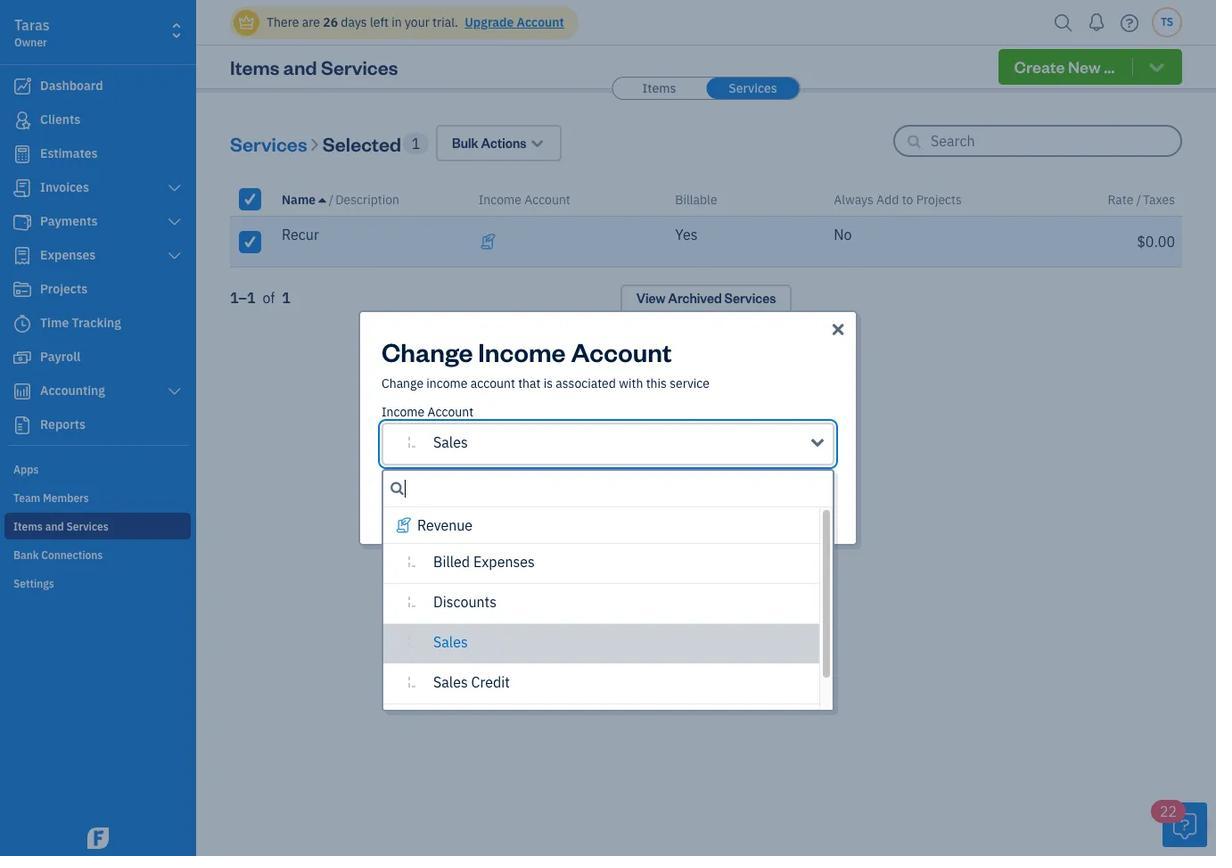 Task type: vqa. For each thing, say whether or not it's contained in the screenshot.
with
yes



Task type: describe. For each thing, give the bounding box(es) containing it.
change for change income account that is associated with this service
[[382, 375, 424, 392]]

sales credit
[[433, 673, 510, 691]]

billed expenses
[[433, 553, 535, 571]]

view
[[637, 290, 666, 307]]

name
[[282, 191, 316, 207]]

income account link
[[479, 191, 571, 207]]

rate link
[[1108, 191, 1137, 207]]

payment image
[[12, 213, 33, 231]]

billable
[[675, 191, 718, 207]]

money image
[[12, 349, 33, 367]]

estimate image
[[12, 145, 33, 163]]

that
[[518, 375, 541, 392]]

invoice image
[[12, 179, 33, 197]]

associated
[[556, 375, 616, 392]]

services for items and services
[[321, 54, 398, 79]]

check image
[[242, 190, 258, 208]]

taras
[[14, 16, 50, 34]]

selected
[[323, 131, 402, 156]]

sales inside dropdown button
[[433, 433, 468, 451]]

cancel
[[523, 489, 585, 514]]

1–1 of 1
[[230, 289, 291, 307]]

days
[[341, 14, 367, 30]]

deleted link
[[692, 316, 735, 332]]

1 horizontal spatial income account
[[479, 191, 571, 207]]

Search text field
[[931, 127, 1181, 155]]

or
[[678, 316, 689, 332]]

this
[[646, 375, 667, 392]]

account
[[471, 375, 515, 392]]

0 vertical spatial income
[[479, 191, 522, 207]]

chevron large down image for expense image
[[166, 249, 183, 263]]

sales button
[[382, 423, 835, 466]]

chart image
[[12, 383, 33, 400]]

your
[[405, 14, 430, 30]]

option inside change income account dialog
[[384, 705, 820, 745]]

service
[[670, 375, 710, 392]]

3 sales from the top
[[433, 673, 468, 691]]

change income account
[[382, 334, 672, 368]]

team members image
[[13, 491, 191, 505]]

26
[[323, 14, 338, 30]]

1 vertical spatial income
[[478, 334, 566, 368]]

services for view archived services or deleted
[[725, 290, 776, 307]]

taras owner
[[14, 16, 50, 49]]

2 / from the left
[[1137, 191, 1142, 207]]

there
[[267, 14, 299, 30]]

view archived services or deleted
[[637, 290, 776, 332]]

chevron large down image for invoice image
[[166, 181, 183, 195]]

rate / taxes
[[1108, 191, 1176, 207]]

with
[[619, 375, 643, 392]]

view archived services link
[[620, 285, 792, 313]]

owner
[[14, 36, 47, 49]]

caretup image
[[319, 192, 326, 206]]

deleted
[[692, 316, 735, 332]]

description
[[335, 191, 400, 207]]

credit
[[471, 673, 510, 691]]

always
[[834, 191, 874, 207]]

report image
[[12, 417, 33, 434]]

crown image
[[237, 13, 256, 32]]



Task type: locate. For each thing, give the bounding box(es) containing it.
always add to projects link
[[834, 191, 962, 207]]

sales down discounts
[[433, 633, 468, 651]]

is
[[544, 375, 553, 392]]

option
[[384, 705, 820, 745]]

1 horizontal spatial 1
[[412, 134, 420, 152]]

0 vertical spatial sales
[[433, 433, 468, 451]]

2 vertical spatial services
[[725, 290, 776, 307]]

there are 26 days left in your trial. upgrade account
[[267, 14, 564, 30]]

change up income
[[382, 334, 473, 368]]

income account inside change income account dialog
[[382, 404, 474, 420]]

of
[[263, 289, 275, 307]]

items and services
[[230, 54, 398, 79]]

change
[[382, 334, 473, 368], [382, 375, 424, 392]]

are
[[302, 14, 320, 30]]

confirm button
[[605, 480, 709, 523]]

items
[[230, 54, 280, 79]]

archived
[[668, 290, 722, 307]]

freshbooks image
[[84, 828, 112, 849]]

services inside view archived services or deleted
[[725, 290, 776, 307]]

/ right caretup icon
[[329, 191, 334, 207]]

income
[[479, 191, 522, 207], [478, 334, 566, 368], [382, 404, 425, 420]]

discounts
[[433, 593, 497, 611]]

2 horizontal spatial services
[[725, 290, 776, 307]]

1 right of
[[282, 289, 291, 307]]

confirm
[[621, 489, 693, 514]]

sales
[[433, 433, 468, 451], [433, 633, 468, 651], [433, 673, 468, 691]]

1 vertical spatial income account
[[382, 404, 474, 420]]

1
[[412, 134, 420, 152], [282, 289, 291, 307]]

chevron large down image for payment image
[[166, 215, 183, 229]]

change income account dialog
[[0, 289, 1217, 745]]

2 vertical spatial sales
[[433, 673, 468, 691]]

description link
[[335, 191, 400, 207]]

main element
[[0, 0, 241, 856]]

services up the check image
[[230, 131, 307, 156]]

1 horizontal spatial /
[[1137, 191, 1142, 207]]

1 vertical spatial sales
[[433, 633, 468, 651]]

3 chevron large down image from the top
[[166, 249, 183, 263]]

search image
[[1050, 9, 1078, 36]]

0 vertical spatial 1
[[412, 134, 420, 152]]

to
[[902, 191, 914, 207]]

income
[[427, 375, 468, 392]]

1–1
[[230, 289, 256, 307]]

change left income
[[382, 375, 424, 392]]

apps image
[[13, 462, 191, 476]]

list box inside change income account dialog
[[384, 507, 833, 745]]

1 horizontal spatial services
[[321, 54, 398, 79]]

timer image
[[12, 315, 33, 333]]

1 chevron large down image from the top
[[166, 181, 183, 195]]

/ right "rate"
[[1137, 191, 1142, 207]]

change income account that is associated with this service
[[382, 375, 710, 392]]

1 vertical spatial 1
[[282, 289, 291, 307]]

services button
[[230, 129, 307, 157]]

0 vertical spatial income account
[[479, 191, 571, 207]]

0 horizontal spatial /
[[329, 191, 334, 207]]

services down days
[[321, 54, 398, 79]]

billed
[[433, 553, 470, 571]]

expenses
[[474, 553, 535, 571]]

/
[[329, 191, 334, 207], [1137, 191, 1142, 207]]

settings image
[[13, 576, 191, 590]]

list box
[[384, 507, 833, 745]]

2 sales from the top
[[433, 633, 468, 651]]

0 horizontal spatial income account
[[382, 404, 474, 420]]

expense image
[[12, 247, 33, 265]]

close image
[[829, 319, 848, 341]]

revenue
[[417, 516, 473, 534]]

go to help image
[[1116, 9, 1144, 36]]

trial.
[[433, 14, 458, 30]]

account
[[517, 14, 564, 30], [525, 191, 571, 207], [571, 334, 672, 368], [428, 404, 474, 420]]

2 change from the top
[[382, 375, 424, 392]]

change for change income account
[[382, 334, 473, 368]]

project image
[[12, 281, 33, 299]]

and
[[283, 54, 317, 79]]

Search search field
[[384, 478, 833, 499]]

1 vertical spatial services
[[230, 131, 307, 156]]

taxes
[[1143, 191, 1176, 207]]

left
[[370, 14, 389, 30]]

projects
[[917, 191, 962, 207]]

services up deleted
[[725, 290, 776, 307]]

sales left 'credit'
[[433, 673, 468, 691]]

1 sales from the top
[[433, 433, 468, 451]]

chevron large down image for chart icon
[[166, 384, 183, 399]]

4 chevron large down image from the top
[[166, 384, 183, 399]]

billable link
[[675, 191, 718, 207]]

upgrade account link
[[461, 14, 564, 30]]

0 vertical spatial services
[[321, 54, 398, 79]]

0 vertical spatial change
[[382, 334, 473, 368]]

income account
[[479, 191, 571, 207], [382, 404, 474, 420]]

1 change from the top
[[382, 334, 473, 368]]

1 / from the left
[[329, 191, 334, 207]]

2 chevron large down image from the top
[[166, 215, 183, 229]]

add
[[877, 191, 899, 207]]

items and services image
[[13, 519, 191, 533]]

2 vertical spatial income
[[382, 404, 425, 420]]

upgrade
[[465, 14, 514, 30]]

always add to projects
[[834, 191, 962, 207]]

0 horizontal spatial services
[[230, 131, 307, 156]]

client image
[[12, 111, 33, 129]]

sales down income
[[433, 433, 468, 451]]

dashboard image
[[12, 78, 33, 95]]

1 vertical spatial change
[[382, 375, 424, 392]]

list box containing revenue
[[384, 507, 833, 745]]

in
[[392, 14, 402, 30]]

chevron large down image
[[166, 181, 183, 195], [166, 215, 183, 229], [166, 249, 183, 263], [166, 384, 183, 399]]

1 right selected
[[412, 134, 420, 152]]

bank connections image
[[13, 548, 191, 562]]

0 horizontal spatial 1
[[282, 289, 291, 307]]

cancel button
[[507, 480, 602, 523]]

name link
[[282, 191, 329, 207]]

rate
[[1108, 191, 1134, 207]]

services
[[321, 54, 398, 79], [230, 131, 307, 156], [725, 290, 776, 307]]



